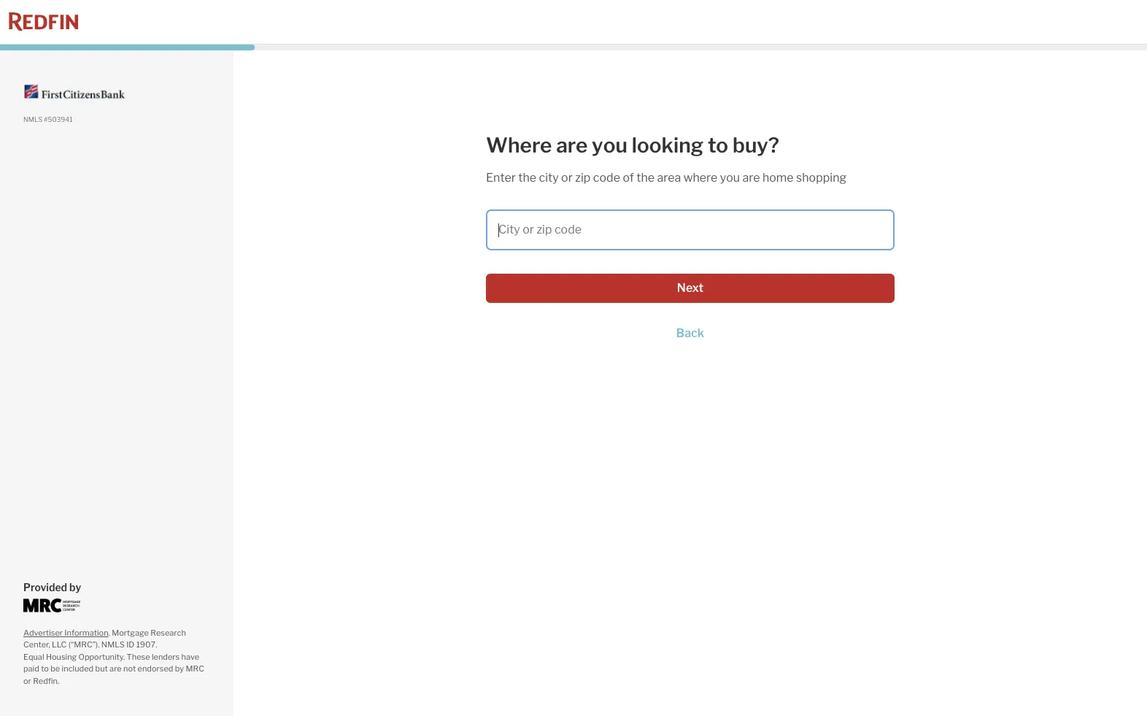 Task type: locate. For each thing, give the bounding box(es) containing it.
advertiser
[[23, 628, 63, 638]]

information
[[65, 628, 109, 638]]

back
[[677, 326, 705, 340]]

are down "to buy?"
[[743, 171, 760, 185]]

but
[[95, 664, 108, 674]]

are up or
[[557, 133, 588, 158]]

0 horizontal spatial you
[[592, 133, 628, 158]]

1 vertical spatial are
[[743, 171, 760, 185]]

0 horizontal spatial nmls
[[23, 115, 42, 123]]

1 horizontal spatial nmls
[[101, 640, 125, 650]]

nmls
[[23, 115, 42, 123], [101, 640, 125, 650]]

or
[[562, 171, 573, 185]]

1 horizontal spatial are
[[557, 133, 588, 158]]

provided by
[[23, 581, 81, 593]]

1 vertical spatial nmls
[[101, 640, 125, 650]]

llc
[[52, 640, 67, 650]]

are right but on the left
[[110, 664, 122, 674]]

Where are you looking to buy? text field
[[486, 210, 895, 251]]

1 vertical spatial by
[[175, 664, 184, 674]]

to
[[41, 664, 49, 674]]

1 the from the left
[[519, 171, 537, 185]]

2 the from the left
[[637, 171, 655, 185]]

not
[[123, 664, 136, 674]]

1 horizontal spatial the
[[637, 171, 655, 185]]

0 horizontal spatial the
[[519, 171, 537, 185]]

or redfin.
[[23, 676, 59, 686]]

the right of on the right
[[637, 171, 655, 185]]

0 horizontal spatial by
[[69, 581, 81, 593]]

are
[[557, 133, 588, 158], [743, 171, 760, 185], [110, 664, 122, 674]]

. mortgage research center, llc ("mrc"). nmls id 1907. equal housing opportunity. these lenders have paid to be included but are not endorsed by mrc or redfin.
[[23, 628, 204, 686]]

nmls left the #503941
[[23, 115, 42, 123]]

where
[[486, 133, 552, 158]]

by up mortgage research center image
[[69, 581, 81, 593]]

the
[[519, 171, 537, 185], [637, 171, 655, 185]]

nmls down the .
[[101, 640, 125, 650]]

0 horizontal spatial are
[[110, 664, 122, 674]]

research
[[151, 628, 186, 638]]

included
[[62, 664, 94, 674]]

1 vertical spatial you
[[720, 171, 740, 185]]

you right where
[[720, 171, 740, 185]]

by
[[69, 581, 81, 593], [175, 664, 184, 674]]

advertiser information button
[[23, 628, 109, 638]]

city
[[539, 171, 559, 185]]

of
[[623, 171, 634, 185]]

by inside . mortgage research center, llc ("mrc"). nmls id 1907. equal housing opportunity. these lenders have paid to be included but are not endorsed by mrc or redfin.
[[175, 664, 184, 674]]

2 vertical spatial are
[[110, 664, 122, 674]]

you up code
[[592, 133, 628, 158]]

1907.
[[136, 640, 157, 650]]

1 horizontal spatial by
[[175, 664, 184, 674]]

by left mrc
[[175, 664, 184, 674]]

code
[[593, 171, 621, 185]]

0 vertical spatial by
[[69, 581, 81, 593]]

the left city
[[519, 171, 537, 185]]

where are you looking to buy?
[[486, 133, 780, 158]]

nmls inside . mortgage research center, llc ("mrc"). nmls id 1907. equal housing opportunity. these lenders have paid to be included but are not endorsed by mrc or redfin.
[[101, 640, 125, 650]]

nmls #503941
[[23, 115, 73, 123]]

advertiser information
[[23, 628, 109, 638]]

1 horizontal spatial you
[[720, 171, 740, 185]]

zip
[[576, 171, 591, 185]]

you
[[592, 133, 628, 158], [720, 171, 740, 185]]

looking
[[632, 133, 704, 158]]



Task type: describe. For each thing, give the bounding box(es) containing it.
these
[[127, 652, 150, 662]]

mortgage
[[112, 628, 149, 638]]

be
[[51, 664, 60, 674]]

area
[[658, 171, 681, 185]]

("mrc").
[[68, 640, 100, 650]]

have
[[181, 652, 199, 662]]

provided
[[23, 581, 67, 593]]

0 vertical spatial nmls
[[23, 115, 42, 123]]

2 horizontal spatial are
[[743, 171, 760, 185]]

0 vertical spatial you
[[592, 133, 628, 158]]

mortgage research center image
[[23, 598, 80, 612]]

center,
[[23, 640, 50, 650]]

where
[[684, 171, 718, 185]]

mrc
[[186, 664, 204, 674]]

next
[[677, 281, 704, 295]]

paid
[[23, 664, 39, 674]]

.
[[109, 628, 110, 638]]

are inside . mortgage research center, llc ("mrc"). nmls id 1907. equal housing opportunity. these lenders have paid to be included but are not endorsed by mrc or redfin.
[[110, 664, 122, 674]]

id
[[126, 640, 135, 650]]

equal housing opportunity.
[[23, 652, 125, 662]]

next button
[[486, 274, 895, 303]]

lenders
[[152, 652, 180, 662]]

enter
[[486, 171, 516, 185]]

#503941
[[44, 115, 73, 123]]

back button
[[486, 326, 895, 340]]

home shopping
[[763, 171, 847, 185]]

0 vertical spatial are
[[557, 133, 588, 158]]

to buy?
[[708, 133, 780, 158]]

endorsed
[[138, 664, 173, 674]]

enter the city or zip code of the area where you are home shopping
[[486, 171, 847, 185]]



Task type: vqa. For each thing, say whether or not it's contained in the screenshot.
where
yes



